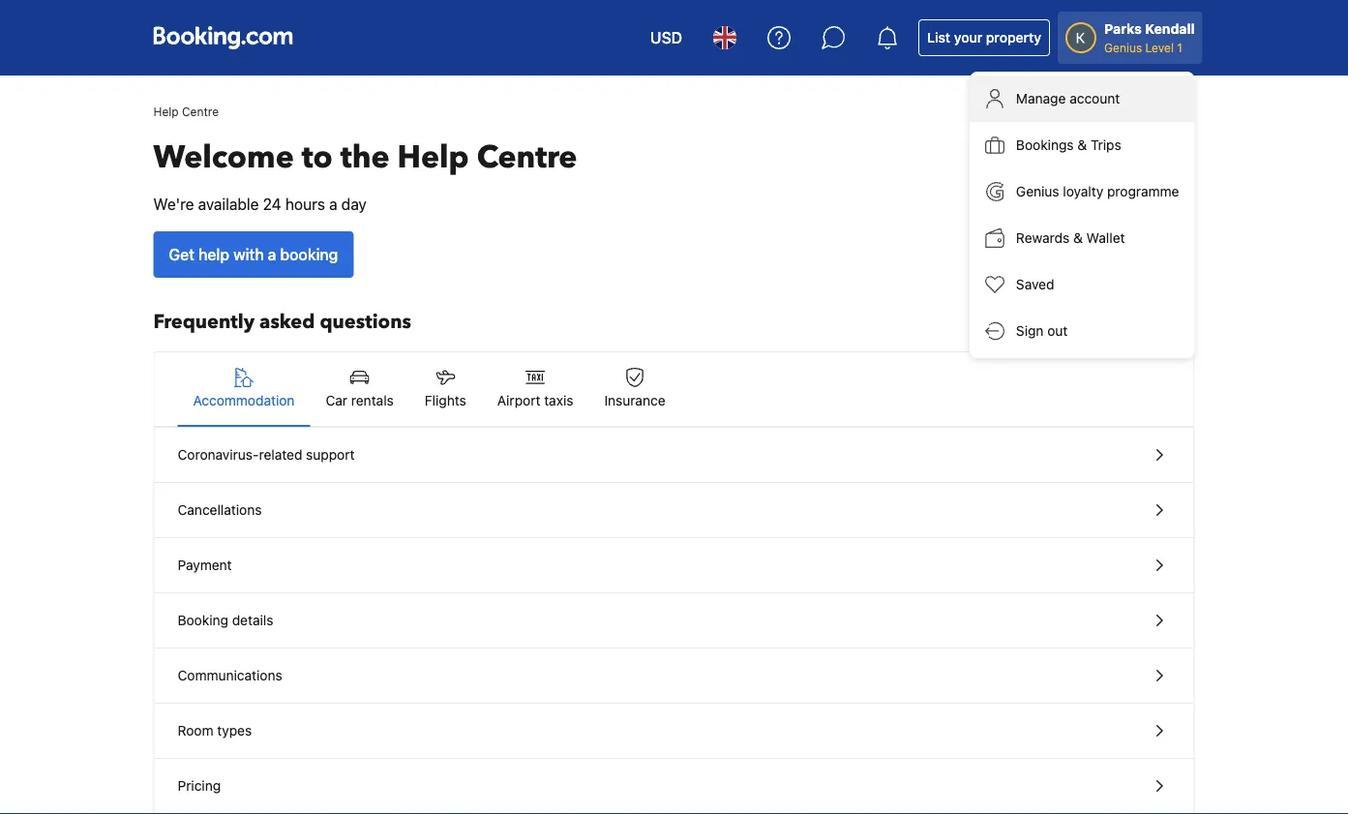 Task type: locate. For each thing, give the bounding box(es) containing it.
& for wallet
[[1074, 230, 1083, 246]]

cancellations button
[[154, 483, 1194, 538]]

programme
[[1108, 183, 1180, 199]]

& left "wallet"
[[1074, 230, 1083, 246]]

get
[[169, 245, 195, 264]]

usd button
[[639, 15, 694, 61]]

level
[[1146, 41, 1174, 54]]

genius
[[1105, 41, 1143, 54], [1017, 183, 1060, 199]]

available
[[198, 195, 259, 213]]

bookings
[[1017, 137, 1074, 153]]

sign out
[[1017, 323, 1068, 339]]

we're available 24 hours a day
[[153, 195, 367, 213]]

a left day
[[329, 195, 338, 213]]

help
[[153, 105, 179, 118], [398, 137, 469, 179]]

24
[[263, 195, 281, 213]]

& inside bookings & trips link
[[1078, 137, 1087, 153]]

flights button
[[409, 352, 482, 426]]

coronavirus-related support
[[178, 447, 355, 463]]

payment
[[178, 557, 232, 573]]

0 horizontal spatial a
[[268, 245, 276, 264]]

0 vertical spatial genius
[[1105, 41, 1143, 54]]

&
[[1078, 137, 1087, 153], [1074, 230, 1083, 246]]

centre
[[182, 105, 219, 118], [477, 137, 577, 179]]

genius loyalty programme link
[[970, 168, 1195, 215]]

the
[[341, 137, 390, 179]]

0 horizontal spatial help
[[153, 105, 179, 118]]

0 vertical spatial &
[[1078, 137, 1087, 153]]

sign
[[1017, 323, 1044, 339]]

asked
[[260, 309, 315, 335]]

list
[[928, 30, 951, 46]]

1 horizontal spatial a
[[329, 195, 338, 213]]

rewards & wallet
[[1017, 230, 1126, 246]]

genius inside parks kendall genius level 1
[[1105, 41, 1143, 54]]

car rentals button
[[310, 352, 409, 426]]

room types button
[[154, 704, 1194, 759]]

0 horizontal spatial genius
[[1017, 183, 1060, 199]]

0 vertical spatial a
[[329, 195, 338, 213]]

list your property
[[928, 30, 1042, 46]]

genius loyalty programme
[[1017, 183, 1180, 199]]

taxis
[[544, 393, 574, 409]]

sign out button
[[970, 308, 1195, 354]]

& left the trips at top
[[1078, 137, 1087, 153]]

genius left loyalty
[[1017, 183, 1060, 199]]

insurance button
[[589, 352, 681, 426]]

genius down the 'parks'
[[1105, 41, 1143, 54]]

coronavirus-related support button
[[154, 428, 1194, 483]]

1 vertical spatial help
[[398, 137, 469, 179]]

1 vertical spatial a
[[268, 245, 276, 264]]

saved link
[[970, 261, 1195, 308]]

out
[[1048, 323, 1068, 339]]

help right the
[[398, 137, 469, 179]]

tab list
[[154, 352, 1194, 428]]

a inside get help with a booking button
[[268, 245, 276, 264]]

room
[[178, 723, 214, 739]]

1 horizontal spatial genius
[[1105, 41, 1143, 54]]

& inside rewards & wallet 'link'
[[1074, 230, 1083, 246]]

1 vertical spatial centre
[[477, 137, 577, 179]]

related
[[259, 447, 302, 463]]

booking details button
[[154, 594, 1194, 649]]

airport taxis button
[[482, 352, 589, 426]]

pricing
[[178, 778, 221, 794]]

parks kendall genius level 1
[[1105, 21, 1195, 54]]

with
[[233, 245, 264, 264]]

a
[[329, 195, 338, 213], [268, 245, 276, 264]]

a right with
[[268, 245, 276, 264]]

help
[[199, 245, 230, 264]]

trips
[[1091, 137, 1122, 153]]

help up welcome
[[153, 105, 179, 118]]

to
[[302, 137, 333, 179]]

room types
[[178, 723, 252, 739]]

1 vertical spatial &
[[1074, 230, 1083, 246]]

1
[[1178, 41, 1183, 54]]

0 vertical spatial centre
[[182, 105, 219, 118]]

manage account link
[[970, 76, 1195, 122]]

insurance
[[605, 393, 666, 409]]

get help with a booking
[[169, 245, 338, 264]]

payment button
[[154, 538, 1194, 594]]

wallet
[[1087, 230, 1126, 246]]

your
[[954, 30, 983, 46]]

booking
[[178, 612, 228, 628]]

rentals
[[351, 393, 394, 409]]

hours
[[286, 195, 325, 213]]



Task type: vqa. For each thing, say whether or not it's contained in the screenshot.
the Your email address email field at bottom
no



Task type: describe. For each thing, give the bounding box(es) containing it.
frequently
[[153, 309, 255, 335]]

communications
[[178, 668, 282, 684]]

1 vertical spatial genius
[[1017, 183, 1060, 199]]

airport taxis
[[497, 393, 574, 409]]

1 horizontal spatial help
[[398, 137, 469, 179]]

coronavirus-
[[178, 447, 259, 463]]

0 vertical spatial help
[[153, 105, 179, 118]]

types
[[217, 723, 252, 739]]

flights
[[425, 393, 466, 409]]

parks
[[1105, 21, 1142, 37]]

rewards
[[1017, 230, 1070, 246]]

manage
[[1017, 91, 1066, 107]]

saved
[[1017, 276, 1055, 292]]

car rentals
[[326, 393, 394, 409]]

usd
[[651, 29, 683, 47]]

booking
[[280, 245, 338, 264]]

frequently asked questions
[[153, 309, 411, 335]]

accommodation
[[193, 393, 295, 409]]

help centre
[[153, 105, 219, 118]]

communications button
[[154, 649, 1194, 704]]

1 horizontal spatial centre
[[477, 137, 577, 179]]

booking details
[[178, 612, 273, 628]]

car
[[326, 393, 348, 409]]

list your property link
[[919, 19, 1051, 56]]

bookings & trips
[[1017, 137, 1122, 153]]

cancellations
[[178, 502, 262, 518]]

support
[[306, 447, 355, 463]]

welcome to the help centre
[[153, 137, 577, 179]]

accommodation button
[[178, 352, 310, 426]]

property
[[986, 30, 1042, 46]]

details
[[232, 612, 273, 628]]

& for trips
[[1078, 137, 1087, 153]]

tab list containing accommodation
[[154, 352, 1194, 428]]

account
[[1070, 91, 1120, 107]]

pricing button
[[154, 759, 1194, 814]]

we're
[[153, 195, 194, 213]]

0 horizontal spatial centre
[[182, 105, 219, 118]]

loyalty
[[1063, 183, 1104, 199]]

rewards & wallet link
[[970, 215, 1195, 261]]

booking.com online hotel reservations image
[[153, 26, 293, 49]]

kendall
[[1146, 21, 1195, 37]]

questions
[[320, 309, 411, 335]]

bookings & trips link
[[970, 122, 1195, 168]]

welcome
[[153, 137, 294, 179]]

get help with a booking button
[[153, 231, 354, 278]]

airport
[[497, 393, 541, 409]]

day
[[342, 195, 367, 213]]

manage account
[[1017, 91, 1120, 107]]



